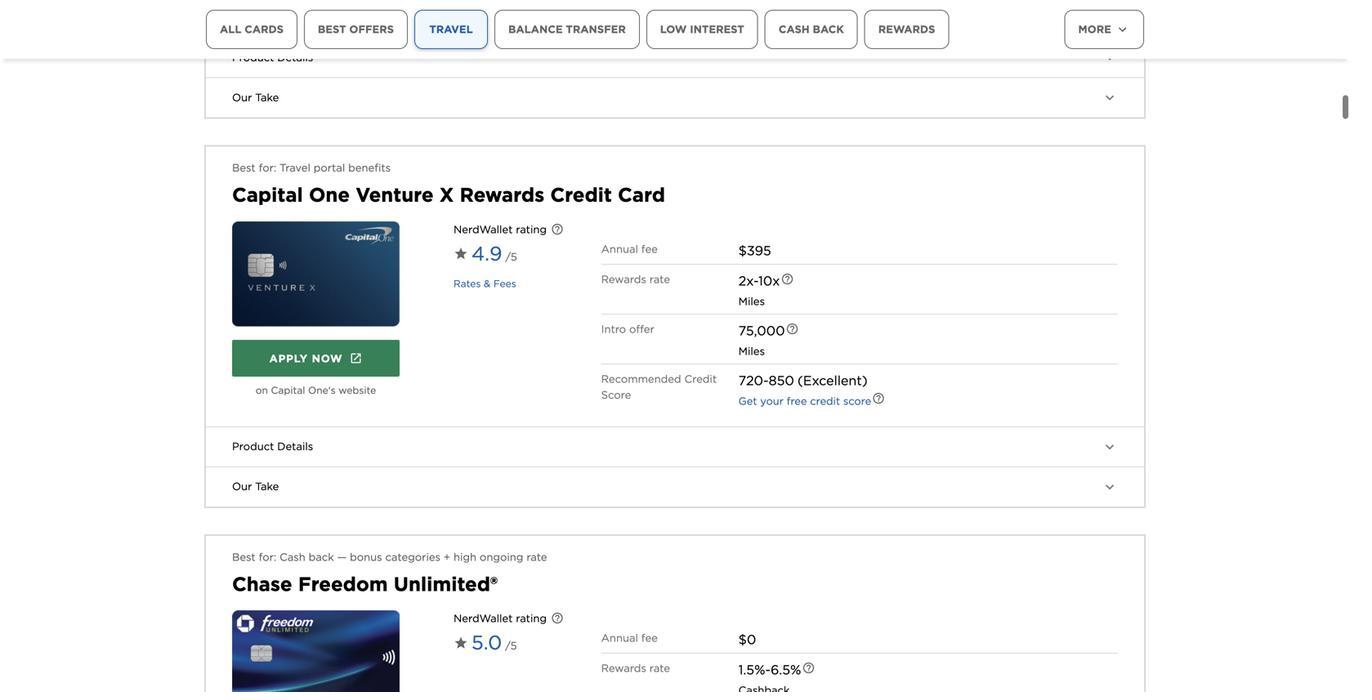 Task type: vqa. For each thing, say whether or not it's contained in the screenshot.
first Take from the bottom
yes



Task type: locate. For each thing, give the bounding box(es) containing it.
1 vertical spatial product details button
[[206, 428, 1145, 467]]

1 vertical spatial /5
[[506, 640, 517, 653]]

0 vertical spatial get
[[739, 5, 758, 18]]

bonus
[[350, 551, 382, 564]]

0 horizontal spatial reward rate details image
[[781, 273, 794, 286]]

0 vertical spatial miles
[[739, 295, 765, 308]]

rate for capital one venture x rewards credit card
[[650, 273, 670, 286]]

product details button down recommended credit score
[[206, 428, 1145, 467]]

2 nerdwallet rating from the top
[[454, 613, 547, 625]]

2 credit from the top
[[811, 395, 841, 407]]

2 vertical spatial best
[[232, 551, 256, 564]]

1 horizontal spatial reward rate details image
[[802, 662, 816, 675]]

product offers quick filters tab list
[[206, 10, 1009, 95]]

for: for chase
[[259, 551, 277, 564]]

capital one venture x rewards credit card card image image
[[232, 221, 400, 327]]

1 vertical spatial nerdwallet rating
[[454, 613, 547, 625]]

/5 right 4.9
[[506, 250, 517, 263]]

miles down 75,000
[[739, 345, 765, 358]]

1 horizontal spatial cash
[[779, 23, 810, 35]]

all
[[220, 23, 242, 35]]

1 vertical spatial get
[[739, 395, 758, 407]]

nerdwallet
[[454, 223, 513, 236], [454, 613, 513, 625]]

0 vertical spatial product details
[[232, 51, 313, 64]]

balance transfer
[[509, 23, 626, 35]]

your up cash back
[[761, 5, 784, 18]]

0 vertical spatial best
[[318, 23, 346, 35]]

1 annual from the top
[[602, 243, 639, 255]]

apply now
[[269, 352, 343, 365]]

0 vertical spatial fee
[[642, 243, 658, 255]]

rewards
[[879, 23, 936, 35], [460, 183, 545, 207], [602, 273, 647, 286], [602, 663, 647, 675]]

1 our from the top
[[232, 91, 252, 104]]

your for more information about recommended credit score icon
[[761, 5, 784, 18]]

one's
[[308, 385, 336, 397]]

balance transfer link
[[495, 10, 640, 49]]

2 fee from the top
[[642, 632, 658, 645]]

0 vertical spatial get your free credit score
[[739, 5, 872, 18]]

get your free credit score link down 720 - 850 (excellent)
[[739, 395, 872, 407]]

2 free from the top
[[787, 395, 807, 407]]

product
[[232, 51, 274, 64], [232, 440, 274, 453]]

2 annual from the top
[[602, 632, 639, 645]]

0 vertical spatial credit
[[811, 5, 841, 18]]

get your free credit score link for more information about recommended credit score icon
[[739, 5, 872, 18]]

our for 2nd our take dropdown button from the bottom
[[232, 91, 252, 104]]

reward rate details image for chase freedom unlimited®
[[802, 662, 816, 675]]

rates & fees link
[[454, 278, 517, 290]]

nerdwallet rating up 5.0 /5
[[454, 613, 547, 625]]

1 vertical spatial credit
[[811, 395, 841, 407]]

recommended credit score
[[602, 373, 717, 401]]

75,000
[[739, 323, 785, 339]]

0 vertical spatial nerdwallet rating
[[454, 223, 547, 236]]

rates & fees
[[454, 278, 517, 290]]

miles for 2x-10x
[[739, 295, 765, 308]]

2 product details from the top
[[232, 440, 313, 453]]

rewards rate for capital one venture x rewards credit card
[[602, 273, 670, 286]]

get your free credit score down 720 - 850 (excellent)
[[739, 395, 872, 407]]

1 your from the top
[[761, 5, 784, 18]]

1 miles from the top
[[739, 295, 765, 308]]

1 vertical spatial get your free credit score
[[739, 395, 872, 407]]

1 get your free credit score from the top
[[739, 5, 872, 18]]

1 vertical spatial details
[[277, 440, 313, 453]]

our take button
[[206, 78, 1145, 117], [206, 468, 1145, 507]]

0 vertical spatial product
[[232, 51, 274, 64]]

1 vertical spatial annual
[[602, 632, 639, 645]]

miles
[[739, 295, 765, 308], [739, 345, 765, 358]]

1 vertical spatial cash
[[280, 551, 306, 564]]

1 vertical spatial get your free credit score link
[[739, 395, 872, 407]]

product details down cards
[[232, 51, 313, 64]]

all cards link
[[206, 10, 298, 49]]

2 your from the top
[[761, 395, 784, 407]]

product details button for first our take dropdown button from the bottom
[[206, 428, 1145, 467]]

2 get from the top
[[739, 395, 758, 407]]

1 get from the top
[[739, 5, 758, 18]]

0 vertical spatial cash
[[779, 23, 810, 35]]

get down 720
[[739, 395, 758, 407]]

our
[[232, 91, 252, 104], [232, 481, 252, 493]]

rating left how are nerdwallet's ratings determined? image
[[516, 223, 547, 236]]

0 vertical spatial credit
[[551, 183, 612, 207]]

1 vertical spatial your
[[761, 395, 784, 407]]

$0
[[739, 632, 757, 648]]

/5 inside "4.9 /5"
[[506, 250, 517, 263]]

2 nerdwallet from the top
[[454, 613, 513, 625]]

best for capital
[[232, 161, 256, 174]]

0 vertical spatial free
[[787, 5, 807, 18]]

0 vertical spatial take
[[255, 91, 279, 104]]

rewards inside product offers quick filters tab list
[[879, 23, 936, 35]]

fee
[[642, 243, 658, 255], [642, 632, 658, 645]]

/5 right 5.0
[[506, 640, 517, 653]]

card
[[618, 183, 666, 207]]

miles for 75,000
[[739, 345, 765, 358]]

1 nerdwallet from the top
[[454, 223, 513, 236]]

1 vertical spatial score
[[844, 395, 872, 407]]

1 horizontal spatial travel
[[430, 23, 473, 35]]

credit down (excellent)
[[811, 395, 841, 407]]

1 /5 from the top
[[506, 250, 517, 263]]

annual
[[602, 243, 639, 255], [602, 632, 639, 645]]

1 vertical spatial annual fee
[[602, 632, 658, 645]]

1 vertical spatial credit
[[685, 373, 717, 385]]

1 free from the top
[[787, 5, 807, 18]]

/5 inside 5.0 /5
[[506, 640, 517, 653]]

$395
[[739, 243, 772, 259]]

0 vertical spatial /5
[[506, 250, 517, 263]]

best offers
[[318, 23, 394, 35]]

0 vertical spatial nerdwallet
[[454, 223, 513, 236]]

1 credit from the top
[[811, 5, 841, 18]]

1 vertical spatial take
[[255, 481, 279, 493]]

miles down 2x-
[[739, 295, 765, 308]]

annual for chase freedom unlimited®
[[602, 632, 639, 645]]

score left more information about recommended credit score image
[[844, 395, 872, 407]]

1 vertical spatial our take
[[232, 481, 279, 493]]

reward rate details image
[[781, 273, 794, 286], [802, 662, 816, 675]]

2 get your free credit score link from the top
[[739, 395, 872, 407]]

0 vertical spatial get your free credit score link
[[739, 5, 872, 18]]

1 annual fee from the top
[[602, 243, 658, 255]]

nerdwallet rating
[[454, 223, 547, 236], [454, 613, 547, 625]]

0 vertical spatial for:
[[259, 161, 277, 174]]

1 vertical spatial free
[[787, 395, 807, 407]]

1 vertical spatial for:
[[259, 551, 277, 564]]

rating left how are nerdwallet's ratings determined? icon
[[516, 613, 547, 625]]

0 vertical spatial details
[[277, 51, 313, 64]]

1 product details button from the top
[[206, 38, 1145, 77]]

credit up how are nerdwallet's ratings determined? image
[[551, 183, 612, 207]]

0 vertical spatial rewards rate
[[602, 273, 670, 286]]

our take for 2nd our take dropdown button from the bottom
[[232, 91, 279, 104]]

/5 for 4.9
[[506, 250, 517, 263]]

details down cards
[[277, 51, 313, 64]]

0 vertical spatial annual
[[602, 243, 639, 255]]

rate
[[650, 273, 670, 286], [527, 551, 547, 564], [650, 663, 670, 675]]

1 vertical spatial product details
[[232, 440, 313, 453]]

score
[[602, 389, 632, 401]]

low interest link
[[647, 10, 759, 49]]

get your free credit score link up cash back
[[739, 5, 872, 18]]

1 rewards rate from the top
[[602, 273, 670, 286]]

product details down on
[[232, 440, 313, 453]]

0 vertical spatial rating
[[516, 223, 547, 236]]

nerdwallet up 5.0
[[454, 613, 513, 625]]

2 product from the top
[[232, 440, 274, 453]]

2 /5 from the top
[[506, 640, 517, 653]]

categories
[[386, 551, 441, 564]]

0 vertical spatial our take button
[[206, 78, 1145, 117]]

credit up back
[[811, 5, 841, 18]]

interest
[[690, 23, 745, 35]]

1 product from the top
[[232, 51, 274, 64]]

2 rating from the top
[[516, 613, 547, 625]]

get
[[739, 5, 758, 18], [739, 395, 758, 407]]

/5
[[506, 250, 517, 263], [506, 640, 517, 653]]

capital down best for: travel portal benefits
[[232, 183, 303, 207]]

annual fee
[[602, 243, 658, 255], [602, 632, 658, 645]]

best
[[318, 23, 346, 35], [232, 161, 256, 174], [232, 551, 256, 564]]

1 our take from the top
[[232, 91, 279, 104]]

details down on capital one's website
[[277, 440, 313, 453]]

get your free credit score link
[[739, 5, 872, 18], [739, 395, 872, 407]]

reward rate details image right 6.5%
[[802, 662, 816, 675]]

now
[[312, 352, 343, 365]]

2 our take from the top
[[232, 481, 279, 493]]

1 details from the top
[[277, 51, 313, 64]]

1 vertical spatial product
[[232, 440, 274, 453]]

annual fee for capital one venture x rewards credit card
[[602, 243, 658, 255]]

1 fee from the top
[[642, 243, 658, 255]]

0 vertical spatial rate
[[650, 273, 670, 286]]

your for more information about recommended credit score image
[[761, 395, 784, 407]]

get your free credit score
[[739, 5, 872, 18], [739, 395, 872, 407]]

product down on
[[232, 440, 274, 453]]

1 vertical spatial our take button
[[206, 468, 1145, 507]]

1 for: from the top
[[259, 161, 277, 174]]

intro offer details image
[[786, 322, 799, 336]]

product details for first our take dropdown button from the bottom
[[232, 440, 313, 453]]

transfer
[[566, 23, 626, 35]]

2 for: from the top
[[259, 551, 277, 564]]

1 rating from the top
[[516, 223, 547, 236]]

1 get your free credit score link from the top
[[739, 5, 872, 18]]

score
[[844, 5, 872, 18], [844, 395, 872, 407]]

0 vertical spatial our take
[[232, 91, 279, 104]]

free
[[787, 5, 807, 18], [787, 395, 807, 407]]

travel right offers
[[430, 23, 473, 35]]

1 vertical spatial rewards rate
[[602, 663, 670, 675]]

1 score from the top
[[844, 5, 872, 18]]

take
[[255, 91, 279, 104], [255, 481, 279, 493]]

1 vertical spatial fee
[[642, 632, 658, 645]]

1 horizontal spatial credit
[[685, 373, 717, 385]]

capital
[[232, 183, 303, 207], [271, 385, 305, 397]]

2 miles from the top
[[739, 345, 765, 358]]

2 score from the top
[[844, 395, 872, 407]]

our take for first our take dropdown button from the bottom
[[232, 481, 279, 493]]

more information about recommended credit score image
[[873, 392, 886, 405]]

product details
[[232, 51, 313, 64], [232, 440, 313, 453]]

(excellent)
[[798, 373, 868, 389]]

rewards rate
[[602, 273, 670, 286], [602, 663, 670, 675]]

2 product details button from the top
[[206, 428, 1145, 467]]

best inside product offers quick filters tab list
[[318, 23, 346, 35]]

2 get your free credit score from the top
[[739, 395, 872, 407]]

get your free credit score up cash back
[[739, 5, 872, 18]]

recommended
[[602, 373, 682, 385]]

nerdwallet rating up "4.9 /5" on the left top of the page
[[454, 223, 547, 236]]

0 vertical spatial reward rate details image
[[781, 273, 794, 286]]

credit left 720
[[685, 373, 717, 385]]

get your free credit score for more information about recommended credit score image
[[739, 395, 872, 407]]

apply now link
[[232, 340, 400, 377]]

1 vertical spatial miles
[[739, 345, 765, 358]]

travel left portal
[[280, 161, 311, 174]]

1 vertical spatial our
[[232, 481, 252, 493]]

0 vertical spatial score
[[844, 5, 872, 18]]

0 horizontal spatial credit
[[551, 183, 612, 207]]

your
[[761, 5, 784, 18], [761, 395, 784, 407]]

credit
[[551, 183, 612, 207], [685, 373, 717, 385]]

for: left portal
[[259, 161, 277, 174]]

score left more information about recommended credit score icon
[[844, 5, 872, 18]]

get up interest
[[739, 5, 758, 18]]

2 rewards rate from the top
[[602, 663, 670, 675]]

1 vertical spatial nerdwallet
[[454, 613, 513, 625]]

fee for capital one venture x rewards credit card
[[642, 243, 658, 255]]

1 nerdwallet rating from the top
[[454, 223, 547, 236]]

1 product details from the top
[[232, 51, 313, 64]]

0 vertical spatial our
[[232, 91, 252, 104]]

2 annual fee from the top
[[602, 632, 658, 645]]

2 vertical spatial rate
[[650, 663, 670, 675]]

0 vertical spatial annual fee
[[602, 243, 658, 255]]

1 vertical spatial rating
[[516, 613, 547, 625]]

for: up chase
[[259, 551, 277, 564]]

product for product details dropdown button corresponding to first our take dropdown button from the bottom
[[232, 440, 274, 453]]

credit
[[811, 5, 841, 18], [811, 395, 841, 407]]

720 - 850 (excellent)
[[739, 373, 868, 389]]

free down 720 - 850 (excellent)
[[787, 395, 807, 407]]

rating
[[516, 223, 547, 236], [516, 613, 547, 625]]

1 vertical spatial reward rate details image
[[802, 662, 816, 675]]

0 vertical spatial your
[[761, 5, 784, 18]]

details
[[277, 51, 313, 64], [277, 440, 313, 453]]

1 vertical spatial best
[[232, 161, 256, 174]]

2 our take button from the top
[[206, 468, 1145, 507]]

0 vertical spatial travel
[[430, 23, 473, 35]]

2 details from the top
[[277, 440, 313, 453]]

+
[[444, 551, 451, 564]]

product details button down low at the top of page
[[206, 38, 1145, 77]]

product details button
[[206, 38, 1145, 77], [206, 428, 1145, 467]]

2 our from the top
[[232, 481, 252, 493]]

cash
[[779, 23, 810, 35], [280, 551, 306, 564]]

ongoing
[[480, 551, 524, 564]]

capital right on
[[271, 385, 305, 397]]

0 vertical spatial product details button
[[206, 38, 1145, 77]]

apply
[[269, 352, 308, 365]]

reward rate details image right 10x
[[781, 273, 794, 286]]

more information about recommended credit score image
[[873, 2, 886, 15]]

your down -
[[761, 395, 784, 407]]

product down all cards link on the top
[[232, 51, 274, 64]]

nerdwallet up 4.9
[[454, 223, 513, 236]]

travel
[[430, 23, 473, 35], [280, 161, 311, 174]]

free up cash back
[[787, 5, 807, 18]]

1 vertical spatial travel
[[280, 161, 311, 174]]



Task type: describe. For each thing, give the bounding box(es) containing it.
720
[[739, 373, 764, 389]]

low
[[661, 23, 687, 35]]

nerdwallet rating for 4.9
[[454, 223, 547, 236]]

2x-
[[739, 273, 759, 289]]

one
[[309, 183, 350, 207]]

—
[[337, 551, 347, 564]]

portal
[[314, 161, 345, 174]]

1 take from the top
[[255, 91, 279, 104]]

rewards rate for chase freedom unlimited®
[[602, 663, 670, 675]]

4.9
[[472, 242, 502, 266]]

-
[[764, 373, 769, 389]]

cards
[[245, 23, 284, 35]]

credit for more information about recommended credit score image
[[811, 395, 841, 407]]

nerdwallet for 4.9
[[454, 223, 513, 236]]

credit for more information about recommended credit score icon
[[811, 5, 841, 18]]

on
[[256, 385, 268, 397]]

chase freedom unlimited® link
[[232, 573, 498, 596]]

850
[[769, 373, 795, 389]]

details for product details dropdown button related to 2nd our take dropdown button from the bottom
[[277, 51, 313, 64]]

capital one venture x rewards credit card
[[232, 183, 666, 207]]

for: for capital
[[259, 161, 277, 174]]

best for: travel portal benefits
[[232, 161, 391, 174]]

annual for capital one venture x rewards credit card
[[602, 243, 639, 255]]

product details button for 2nd our take dropdown button from the bottom
[[206, 38, 1145, 77]]

rating for 5.0
[[516, 613, 547, 625]]

how are nerdwallet's ratings determined? image
[[551, 612, 564, 625]]

rates
[[454, 278, 481, 290]]

freedom
[[298, 573, 388, 596]]

venture
[[356, 183, 434, 207]]

unlimited®
[[394, 573, 498, 596]]

get for more information about recommended credit score icon
[[739, 5, 758, 18]]

high
[[454, 551, 477, 564]]

get for more information about recommended credit score image
[[739, 395, 758, 407]]

intro offer
[[602, 323, 655, 336]]

1.5%-
[[739, 663, 771, 678]]

capital one venture x rewards credit card link
[[232, 183, 666, 207]]

fees
[[494, 278, 517, 290]]

benefits
[[348, 161, 391, 174]]

more
[[1079, 23, 1112, 36]]

best for: cash back — bonus categories + high ongoing rate
[[232, 551, 547, 564]]

travel link
[[415, 10, 488, 49]]

balance
[[509, 23, 563, 35]]

website
[[339, 385, 376, 397]]

product for product details dropdown button related to 2nd our take dropdown button from the bottom
[[232, 51, 274, 64]]

4.9 /5
[[472, 242, 517, 266]]

1.5%-6.5%
[[739, 663, 802, 678]]

low interest
[[661, 23, 745, 35]]

10x
[[759, 273, 780, 289]]

get your free credit score link for more information about recommended credit score image
[[739, 395, 872, 407]]

credit inside recommended credit score
[[685, 373, 717, 385]]

rewards link
[[865, 10, 950, 49]]

more button
[[1065, 10, 1145, 49]]

our for first our take dropdown button from the bottom
[[232, 481, 252, 493]]

back
[[813, 23, 844, 35]]

free for more information about recommended credit score image
[[787, 395, 807, 407]]

reward rate details image for capital one venture x rewards credit card
[[781, 273, 794, 286]]

5.0 /5
[[472, 631, 517, 655]]

score for more information about recommended credit score image
[[844, 395, 872, 407]]

best offers link
[[304, 10, 408, 49]]

2x-10x
[[739, 273, 780, 289]]

1 our take button from the top
[[206, 78, 1145, 117]]

chase freedom unlimited®
[[232, 573, 498, 596]]

best for chase
[[232, 551, 256, 564]]

chase
[[232, 573, 292, 596]]

score for more information about recommended credit score icon
[[844, 5, 872, 18]]

how are nerdwallet's ratings determined? image
[[551, 223, 564, 236]]

free for more information about recommended credit score icon
[[787, 5, 807, 18]]

nerdwallet for 5.0
[[454, 613, 513, 625]]

0 horizontal spatial travel
[[280, 161, 311, 174]]

1 vertical spatial capital
[[271, 385, 305, 397]]

cash back
[[779, 23, 844, 35]]

on capital one's website
[[256, 385, 376, 397]]

get your free credit score for more information about recommended credit score icon
[[739, 5, 872, 18]]

2 take from the top
[[255, 481, 279, 493]]

0 horizontal spatial cash
[[280, 551, 306, 564]]

0 vertical spatial capital
[[232, 183, 303, 207]]

product details for 2nd our take dropdown button from the bottom
[[232, 51, 313, 64]]

annual fee for chase freedom unlimited®
[[602, 632, 658, 645]]

5.0
[[472, 631, 502, 655]]

details for product details dropdown button corresponding to first our take dropdown button from the bottom
[[277, 440, 313, 453]]

cash back link
[[765, 10, 858, 49]]

nerdwallet rating for 5.0
[[454, 613, 547, 625]]

x
[[440, 183, 454, 207]]

/5 for 5.0
[[506, 640, 517, 653]]

offers
[[350, 23, 394, 35]]

1 vertical spatial rate
[[527, 551, 547, 564]]

rate for chase freedom unlimited®
[[650, 663, 670, 675]]

&
[[484, 278, 491, 290]]

6.5%
[[771, 663, 802, 678]]

offer
[[630, 323, 655, 336]]

cash inside product offers quick filters tab list
[[779, 23, 810, 35]]

chase freedom unlimited® card image image
[[232, 611, 400, 693]]

all cards
[[220, 23, 284, 35]]

intro
[[602, 323, 626, 336]]

rating for 4.9
[[516, 223, 547, 236]]

fee for chase freedom unlimited®
[[642, 632, 658, 645]]

back
[[309, 551, 334, 564]]

travel inside product offers quick filters tab list
[[430, 23, 473, 35]]



